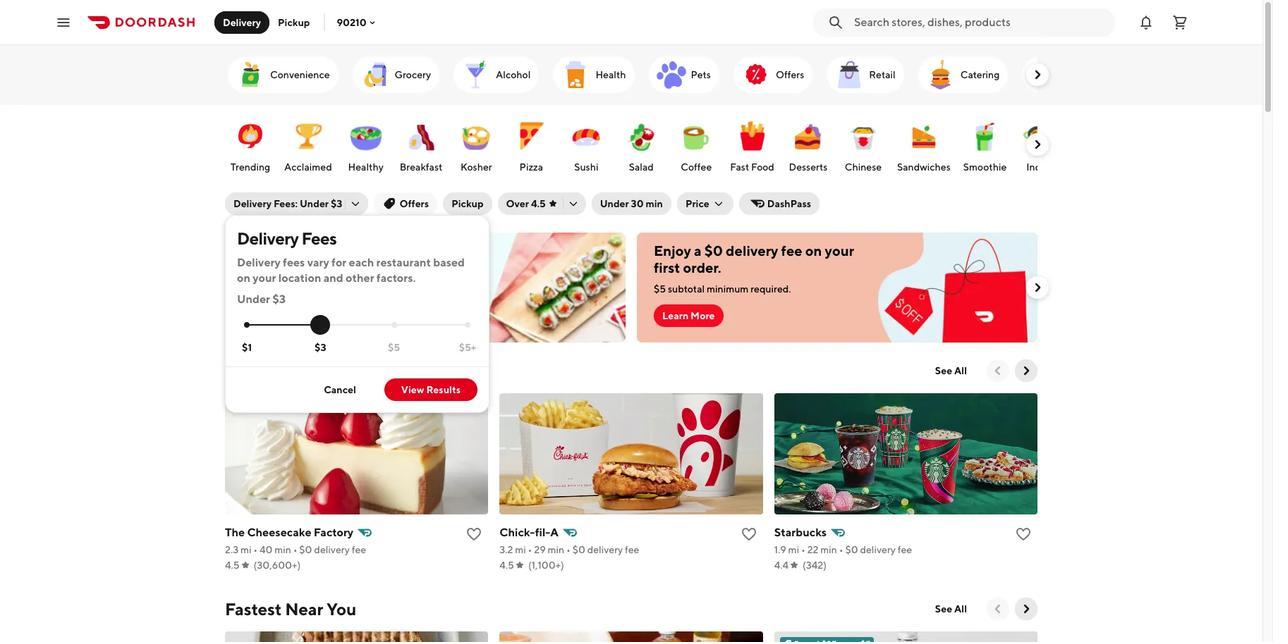Task type: locate. For each thing, give the bounding box(es) containing it.
1 vertical spatial pickup button
[[443, 193, 492, 215]]

0 horizontal spatial first
[[357, 243, 383, 259]]

delivery for delivery fees: under $3
[[234, 198, 272, 210]]

catering link
[[919, 56, 1009, 93]]

delivery right $0
[[726, 243, 779, 259]]

$0
[[705, 243, 723, 259]]

catering image
[[924, 58, 958, 92]]

orders up 45
[[323, 267, 351, 278]]

• right the 29
[[567, 545, 571, 556]]

near
[[285, 600, 323, 620]]

mi right 1.9
[[789, 545, 800, 556]]

$5
[[654, 284, 666, 295], [388, 342, 400, 353]]

2
[[386, 243, 394, 259]]

0 vertical spatial see all
[[936, 366, 968, 377]]

1 horizontal spatial pickup
[[452, 198, 484, 210]]

for
[[332, 256, 347, 270], [310, 281, 322, 292]]

national favorites link
[[225, 360, 363, 383]]

first down enjoy
[[654, 260, 681, 276]]

other
[[346, 272, 374, 285]]

0 vertical spatial $5
[[654, 284, 666, 295]]

2 horizontal spatial under
[[600, 198, 629, 210]]

fee for starbucks
[[898, 545, 913, 556]]

0 items, open order cart image
[[1172, 14, 1189, 31]]

4 • from the left
[[567, 545, 571, 556]]

next button of carousel image
[[1031, 68, 1045, 82], [1031, 138, 1045, 152], [1020, 603, 1034, 617]]

delivery up up at the left
[[237, 229, 299, 248]]

1 vertical spatial all
[[955, 604, 968, 615]]

1 • from the left
[[254, 545, 258, 556]]

1 horizontal spatial click to add this store to your saved list image
[[741, 527, 758, 543]]

2.3 mi • 40 min • $​0 delivery fee
[[225, 545, 366, 556]]

see all link for national favorites
[[927, 360, 976, 383]]

delivery up 40deal, on the top left
[[237, 256, 281, 270]]

delivery fees vary for each restaurant based on your location and other factors.
[[237, 256, 465, 285]]

2 previous button of carousel image from the top
[[992, 603, 1006, 617]]

1 vertical spatial pickup
[[452, 198, 484, 210]]

click to add this store to your saved list image
[[466, 527, 483, 543], [741, 527, 758, 543], [1016, 527, 1033, 543]]

pickup button down "kosher"
[[443, 193, 492, 215]]

min up (30,600+)
[[275, 545, 291, 556]]

under left 30
[[600, 198, 629, 210]]

on down dashpass
[[806, 243, 823, 259]]

1 mi from the left
[[241, 545, 252, 556]]

$​0 right the 29
[[573, 545, 586, 556]]

$​0
[[299, 545, 312, 556], [573, 545, 586, 556], [846, 545, 859, 556]]

1 horizontal spatial offers
[[776, 69, 805, 80]]

signup
[[386, 281, 416, 292]]

see all link
[[927, 360, 976, 383], [927, 598, 976, 621]]

1 vertical spatial $5
[[388, 342, 400, 353]]

cancel button
[[307, 379, 373, 402]]

salad
[[629, 162, 654, 173]]

fee
[[782, 243, 803, 259], [352, 545, 366, 556], [625, 545, 640, 556], [898, 545, 913, 556]]

1.9 mi • 22 min • $​0 delivery fee
[[775, 545, 913, 556]]

4.5 down 3.2
[[500, 560, 514, 572]]

$1
[[242, 342, 252, 353]]

1 see all link from the top
[[927, 360, 976, 383]]

under down 40deal, on the top left
[[237, 293, 270, 306]]

2 mi from the left
[[515, 545, 526, 556]]

0 horizontal spatial pickup
[[278, 17, 310, 28]]

for left 45
[[310, 281, 322, 292]]

mi right 3.2
[[515, 545, 526, 556]]

fee for the cheesecake factory
[[352, 545, 366, 556]]

• down the cheesecake factory
[[293, 545, 298, 556]]

you
[[327, 600, 357, 620]]

open menu image
[[55, 14, 72, 31]]

0 horizontal spatial $5
[[388, 342, 400, 353]]

alcohol link
[[454, 56, 539, 93]]

alcohol
[[496, 69, 531, 80]]

0 horizontal spatial 4.5
[[225, 560, 240, 572]]

results
[[427, 385, 461, 396]]

pickup down "kosher"
[[452, 198, 484, 210]]

to
[[279, 267, 289, 278]]

1 all from the top
[[955, 366, 968, 377]]

pickup button up convenience
[[270, 11, 319, 34]]

retail image
[[833, 58, 867, 92]]

2 horizontal spatial 4.5
[[531, 198, 546, 210]]

•
[[254, 545, 258, 556], [293, 545, 298, 556], [528, 545, 532, 556], [567, 545, 571, 556], [802, 545, 806, 556], [840, 545, 844, 556]]

convenience
[[270, 69, 330, 80]]

more
[[691, 311, 715, 322]]

orders
[[397, 243, 439, 259], [323, 267, 351, 278]]

sandwiches
[[898, 162, 951, 173]]

flowers image
[[1029, 58, 1062, 92]]

0 vertical spatial all
[[955, 366, 968, 377]]

mi right 2.3
[[241, 545, 252, 556]]

1 vertical spatial offers
[[400, 198, 429, 210]]

4.5 right over
[[531, 198, 546, 210]]

0 vertical spatial pickup
[[278, 17, 310, 28]]

first
[[357, 243, 383, 259], [654, 260, 681, 276]]

1 horizontal spatial orders
[[397, 243, 439, 259]]

catering
[[961, 69, 1000, 80]]

get
[[242, 243, 267, 259]]

2 horizontal spatial click to add this store to your saved list image
[[1016, 527, 1033, 543]]

see
[[936, 366, 953, 377], [936, 604, 953, 615]]

1 horizontal spatial $5
[[654, 284, 666, 295]]

1 vertical spatial for
[[310, 281, 322, 292]]

1 horizontal spatial pickup button
[[443, 193, 492, 215]]

0 horizontal spatial for
[[310, 281, 322, 292]]

1 vertical spatial previous button of carousel image
[[992, 603, 1006, 617]]

4.5 down 2.3
[[225, 560, 240, 572]]

• left 22
[[802, 545, 806, 556]]

delivery up convenience 'image'
[[223, 17, 261, 28]]

$5 left 'subtotal'
[[654, 284, 666, 295]]

1 previous button of carousel image from the top
[[992, 364, 1006, 378]]

• right 22
[[840, 545, 844, 556]]

for inside delivery fees vary for each restaurant based on your location and other factors.
[[332, 256, 347, 270]]

under inside button
[[600, 198, 629, 210]]

0 vertical spatial offers
[[776, 69, 805, 80]]

4.4
[[775, 560, 789, 572]]

delivery
[[223, 17, 261, 28], [234, 198, 272, 210], [237, 229, 299, 248], [237, 256, 281, 270]]

1.9
[[775, 545, 787, 556]]

1 horizontal spatial 4.5
[[500, 560, 514, 572]]

0 vertical spatial for
[[332, 256, 347, 270]]

3.2
[[500, 545, 513, 556]]

pickup right delivery "button"
[[278, 17, 310, 28]]

2 see all from the top
[[936, 604, 968, 615]]

min for the cheesecake factory
[[275, 545, 291, 556]]

1 $​0 from the left
[[299, 545, 312, 556]]

1 horizontal spatial your
[[325, 243, 354, 259]]

notification bell image
[[1138, 14, 1155, 31]]

min
[[646, 198, 663, 210], [275, 545, 291, 556], [548, 545, 565, 556], [821, 545, 838, 556]]

under 30 min button
[[592, 193, 672, 215]]

2 horizontal spatial your
[[825, 243, 855, 259]]

$5 down $5 stars and over icon
[[388, 342, 400, 353]]

for up 'and'
[[332, 256, 347, 270]]

$3 down 40deal, on the top left
[[273, 293, 286, 306]]

delivery left fees:
[[234, 198, 272, 210]]

0 horizontal spatial mi
[[241, 545, 252, 556]]

1 horizontal spatial for
[[332, 256, 347, 270]]

delivery
[[726, 243, 779, 259], [314, 545, 350, 556], [588, 545, 623, 556], [861, 545, 896, 556]]

$​0 down the cheesecake factory
[[299, 545, 312, 556]]

0 horizontal spatial $​0
[[299, 545, 312, 556]]

view
[[401, 385, 425, 396]]

0 horizontal spatial offers
[[400, 198, 429, 210]]

pets link
[[649, 56, 720, 93]]

3 mi from the left
[[789, 545, 800, 556]]

offers right offers icon
[[776, 69, 805, 80]]

1 horizontal spatial mi
[[515, 545, 526, 556]]

first left the 2
[[357, 243, 383, 259]]

0 vertical spatial see all link
[[927, 360, 976, 383]]

delivery inside "button"
[[223, 17, 261, 28]]

min right the 29
[[548, 545, 565, 556]]

2 horizontal spatial $​0
[[846, 545, 859, 556]]

under
[[300, 198, 329, 210], [600, 198, 629, 210], [237, 293, 270, 306]]

location
[[279, 272, 321, 285]]

trending link
[[227, 112, 275, 177]]

pickup button
[[270, 11, 319, 34], [443, 193, 492, 215]]

2 horizontal spatial $3
[[331, 198, 343, 210]]

$​0 right 22
[[846, 545, 859, 556]]

• left 40
[[254, 545, 258, 556]]

1 vertical spatial $3
[[273, 293, 286, 306]]

delivery right the 29
[[588, 545, 623, 556]]

mi for the
[[241, 545, 252, 556]]

min right 22
[[821, 545, 838, 556]]

enjoy
[[654, 243, 692, 259]]

offers image
[[740, 58, 773, 92]]

chick-
[[500, 527, 535, 540]]

on right $10
[[309, 267, 321, 278]]

on up under $3
[[237, 272, 251, 285]]

delivery inside delivery fees vary for each restaurant based on your location and other factors.
[[237, 256, 281, 270]]

see all for fastest near you
[[936, 604, 968, 615]]

$3 up fees
[[331, 198, 343, 210]]

order.
[[684, 260, 722, 276]]

0 vertical spatial $3
[[331, 198, 343, 210]]

$5 for $5
[[388, 342, 400, 353]]

delivery for the cheesecake factory
[[314, 545, 350, 556]]

grocery image
[[358, 58, 392, 92]]

0 horizontal spatial on
[[237, 272, 251, 285]]

restaurant
[[377, 256, 431, 270]]

delivery button
[[215, 11, 270, 34]]

$5 stars and over image
[[391, 323, 397, 328]]

1 click to add this store to your saved list image from the left
[[466, 527, 483, 543]]

2 see all link from the top
[[927, 598, 976, 621]]

health
[[596, 69, 626, 80]]

5 • from the left
[[802, 545, 806, 556]]

40%
[[270, 243, 300, 259]]

health image
[[559, 58, 593, 92]]

see all
[[936, 366, 968, 377], [936, 604, 968, 615]]

min for starbucks
[[821, 545, 838, 556]]

alcohol image
[[460, 58, 493, 92]]

2 $​0 from the left
[[573, 545, 586, 556]]

1 vertical spatial orders
[[323, 267, 351, 278]]

offers down the breakfast
[[400, 198, 429, 210]]

next button of carousel image
[[1031, 281, 1045, 295], [1020, 364, 1034, 378]]

previous button of carousel image
[[992, 364, 1006, 378], [992, 603, 1006, 617]]

save up to $10 on orders $15+ with code 40deal, valid for 45 days upon signup
[[242, 267, 420, 292]]

under right fees:
[[300, 198, 329, 210]]

1 horizontal spatial first
[[654, 260, 681, 276]]

90210
[[337, 17, 367, 28]]

orders up code
[[397, 243, 439, 259]]

your inside enjoy a $0 delivery fee on your first order.
[[825, 243, 855, 259]]

0 vertical spatial see
[[936, 366, 953, 377]]

1 see from the top
[[936, 366, 953, 377]]

fees
[[283, 256, 305, 270]]

$3 up favorites
[[315, 342, 326, 353]]

2 click to add this store to your saved list image from the left
[[741, 527, 758, 543]]

on inside delivery fees vary for each restaurant based on your location and other factors.
[[237, 272, 251, 285]]

0 vertical spatial orders
[[397, 243, 439, 259]]

2 horizontal spatial on
[[806, 243, 823, 259]]

3 click to add this store to your saved list image from the left
[[1016, 527, 1033, 543]]

0 horizontal spatial pickup button
[[270, 11, 319, 34]]

1 see all from the top
[[936, 366, 968, 377]]

0 horizontal spatial under
[[237, 293, 270, 306]]

2 all from the top
[[955, 604, 968, 615]]

1 vertical spatial see
[[936, 604, 953, 615]]

retail link
[[827, 56, 905, 93]]

0 horizontal spatial $3
[[273, 293, 286, 306]]

see for fastest near you
[[936, 604, 953, 615]]

chick-fil-a
[[500, 527, 559, 540]]

fees
[[302, 229, 337, 248]]

offers
[[776, 69, 805, 80], [400, 198, 429, 210]]

0 horizontal spatial your
[[253, 272, 276, 285]]

1 vertical spatial see all link
[[927, 598, 976, 621]]

1 vertical spatial first
[[654, 260, 681, 276]]

90210 button
[[337, 17, 378, 28]]

price
[[686, 198, 710, 210]]

0 vertical spatial previous button of carousel image
[[992, 364, 1006, 378]]

1 vertical spatial see all
[[936, 604, 968, 615]]

$5+
[[459, 342, 477, 353]]

1 horizontal spatial on
[[309, 267, 321, 278]]

view results button
[[385, 379, 478, 402]]

min right 30
[[646, 198, 663, 210]]

delivery down factory at the left
[[314, 545, 350, 556]]

• left the 29
[[528, 545, 532, 556]]

2 see from the top
[[936, 604, 953, 615]]

2 horizontal spatial mi
[[789, 545, 800, 556]]

fees:
[[274, 198, 298, 210]]

0 horizontal spatial click to add this store to your saved list image
[[466, 527, 483, 543]]

45
[[324, 281, 336, 292]]

required.
[[751, 284, 792, 295]]

delivery right 22
[[861, 545, 896, 556]]

0 horizontal spatial orders
[[323, 267, 351, 278]]

on inside the save up to $10 on orders $15+ with code 40deal, valid for 45 days upon signup
[[309, 267, 321, 278]]

the cheesecake factory
[[225, 527, 354, 540]]

food
[[752, 162, 775, 173]]

1 horizontal spatial $​0
[[573, 545, 586, 556]]

1 horizontal spatial $3
[[315, 342, 326, 353]]

your
[[325, 243, 354, 259], [825, 243, 855, 259], [253, 272, 276, 285]]

on
[[806, 243, 823, 259], [309, 267, 321, 278], [237, 272, 251, 285]]



Task type: describe. For each thing, give the bounding box(es) containing it.
days
[[338, 281, 359, 292]]

learn
[[663, 311, 689, 322]]

a
[[551, 527, 559, 540]]

(342)
[[803, 560, 827, 572]]

offers link
[[734, 56, 813, 93]]

save
[[242, 267, 264, 278]]

cancel
[[324, 385, 356, 396]]

favorites
[[296, 361, 363, 381]]

1 vertical spatial next button of carousel image
[[1020, 364, 1034, 378]]

(1,100+)
[[529, 560, 564, 572]]

and
[[324, 272, 344, 285]]

offers button
[[374, 193, 438, 215]]

4.5 inside "button"
[[531, 198, 546, 210]]

first inside enjoy a $0 delivery fee on your first order.
[[654, 260, 681, 276]]

previous button of carousel image for fastest near you
[[992, 603, 1006, 617]]

previous button of carousel image for national favorites
[[992, 364, 1006, 378]]

national favorites
[[225, 361, 363, 381]]

3 • from the left
[[528, 545, 532, 556]]

dashpass button
[[739, 193, 820, 215]]

see all link for fastest near you
[[927, 598, 976, 621]]

0 vertical spatial pickup button
[[270, 11, 319, 34]]

view results
[[401, 385, 461, 396]]

fastest
[[225, 600, 282, 620]]

up
[[266, 267, 277, 278]]

mi for chick-
[[515, 545, 526, 556]]

with
[[376, 267, 396, 278]]

$5 for $5 subtotal minimum required.
[[654, 284, 666, 295]]

click to add this store to your saved list image for a
[[741, 527, 758, 543]]

subtotal
[[668, 284, 705, 295]]

each
[[349, 256, 374, 270]]

factory
[[314, 527, 354, 540]]

4.5 for chick-fil-a
[[500, 560, 514, 572]]

breakfast
[[400, 162, 443, 173]]

convenience link
[[228, 56, 338, 93]]

fee inside enjoy a $0 delivery fee on your first order.
[[782, 243, 803, 259]]

grocery link
[[353, 56, 440, 93]]

all for national favorites
[[955, 366, 968, 377]]

fee for chick-fil-a
[[625, 545, 640, 556]]

code
[[398, 267, 420, 278]]

for inside the save up to $10 on orders $15+ with code 40deal, valid for 45 days upon signup
[[310, 281, 322, 292]]

all for fastest near you
[[955, 604, 968, 615]]

acclaimed link
[[282, 112, 335, 177]]

delivery for delivery fees
[[237, 229, 299, 248]]

2 • from the left
[[293, 545, 298, 556]]

under $3
[[237, 293, 286, 306]]

delivery for delivery fees vary for each restaurant based on your location and other factors.
[[237, 256, 281, 270]]

1 vertical spatial next button of carousel image
[[1031, 138, 1045, 152]]

delivery for chick-fil-a
[[588, 545, 623, 556]]

pets
[[691, 69, 711, 80]]

$5 subtotal minimum required.
[[654, 284, 792, 295]]

click to add this store to your saved list image for factory
[[466, 527, 483, 543]]

under for under 30 min
[[600, 198, 629, 210]]

minimum
[[707, 284, 749, 295]]

on inside enjoy a $0 delivery fee on your first order.
[[806, 243, 823, 259]]

40deal,
[[242, 281, 284, 292]]

learn more
[[663, 311, 715, 322]]

off
[[303, 243, 322, 259]]

learn more button
[[654, 305, 724, 327]]

29
[[534, 545, 546, 556]]

$​0 for a
[[573, 545, 586, 556]]

4.5 for the cheesecake factory
[[225, 560, 240, 572]]

dashpass
[[768, 198, 812, 210]]

6 • from the left
[[840, 545, 844, 556]]

vary
[[307, 256, 329, 270]]

fastest near you
[[225, 600, 357, 620]]

3.2 mi • 29 min • $​0 delivery fee
[[500, 545, 640, 556]]

desserts
[[789, 162, 828, 173]]

trending
[[231, 162, 270, 173]]

coffee
[[681, 162, 712, 173]]

enjoy a $0 delivery fee on your first order.
[[654, 243, 855, 276]]

over
[[506, 198, 529, 210]]

min inside button
[[646, 198, 663, 210]]

1 horizontal spatial under
[[300, 198, 329, 210]]

based
[[434, 256, 465, 270]]

3 $​0 from the left
[[846, 545, 859, 556]]

2 vertical spatial $3
[[315, 342, 326, 353]]

30
[[631, 198, 644, 210]]

$15+
[[353, 267, 374, 278]]

chinese
[[845, 162, 882, 173]]

get 40% off your first 2 orders
[[242, 243, 439, 259]]

2 vertical spatial next button of carousel image
[[1020, 603, 1034, 617]]

acclaimed
[[284, 162, 332, 173]]

cheesecake
[[247, 527, 312, 540]]

pizza
[[520, 162, 544, 173]]

Store search: begin typing to search for stores available on DoorDash text field
[[855, 14, 1107, 30]]

indian
[[1027, 162, 1055, 173]]

price button
[[677, 193, 734, 215]]

min for chick-fil-a
[[548, 545, 565, 556]]

delivery inside enjoy a $0 delivery fee on your first order.
[[726, 243, 779, 259]]

delivery for delivery
[[223, 17, 261, 28]]

$​0 for factory
[[299, 545, 312, 556]]

over 4.5 button
[[498, 193, 586, 215]]

0 vertical spatial next button of carousel image
[[1031, 68, 1045, 82]]

under for under $3
[[237, 293, 270, 306]]

delivery fees: under $3
[[234, 198, 343, 210]]

kosher
[[461, 162, 492, 173]]

see all for national favorites
[[936, 366, 968, 377]]

22
[[808, 545, 819, 556]]

valid
[[286, 281, 308, 292]]

$10
[[291, 267, 307, 278]]

$1 stars and over image
[[244, 323, 250, 328]]

2.3
[[225, 545, 239, 556]]

40
[[260, 545, 273, 556]]

(30,600+)
[[254, 560, 301, 572]]

upon
[[361, 281, 384, 292]]

delivery for starbucks
[[861, 545, 896, 556]]

$5+ stars and over image
[[465, 323, 471, 328]]

see for national favorites
[[936, 366, 953, 377]]

0 vertical spatial first
[[357, 243, 383, 259]]

health link
[[554, 56, 635, 93]]

over 4.5
[[506, 198, 546, 210]]

orders inside the save up to $10 on orders $15+ with code 40deal, valid for 45 days upon signup
[[323, 267, 351, 278]]

0 vertical spatial next button of carousel image
[[1031, 281, 1045, 295]]

fast
[[731, 162, 750, 173]]

offers inside button
[[400, 198, 429, 210]]

under 30 min
[[600, 198, 663, 210]]

convenience image
[[234, 58, 267, 92]]

pets image
[[655, 58, 688, 92]]

factors.
[[377, 272, 416, 285]]

your inside delivery fees vary for each restaurant based on your location and other factors.
[[253, 272, 276, 285]]

smoothie
[[964, 162, 1007, 173]]



Task type: vqa. For each thing, say whether or not it's contained in the screenshot.
Engineering Blog
no



